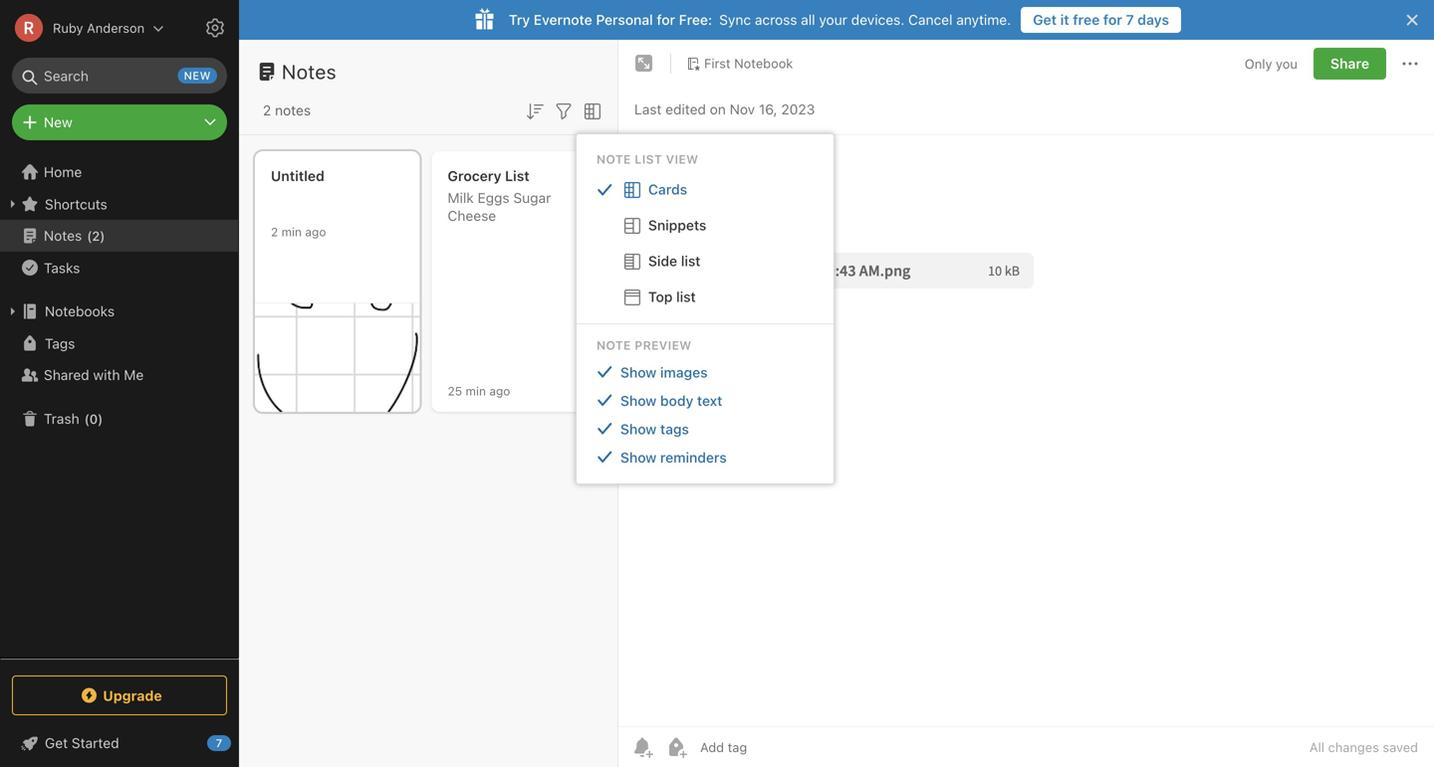 Task type: locate. For each thing, give the bounding box(es) containing it.
0 horizontal spatial min
[[281, 225, 302, 239]]

add a reminder image
[[630, 736, 654, 760]]

devices.
[[851, 11, 905, 28]]

2 down the untitled
[[271, 225, 278, 239]]

0 vertical spatial 7
[[1126, 11, 1134, 28]]

show body text
[[620, 393, 722, 409]]

me
[[124, 367, 144, 383]]

for inside get it free for 7 days button
[[1103, 11, 1122, 28]]

show reminders
[[620, 449, 727, 466]]

0 horizontal spatial notes
[[44, 228, 82, 244]]

show up show tags
[[620, 393, 657, 409]]

3 show from the top
[[620, 421, 657, 437]]

home link
[[0, 156, 239, 188]]

shortcuts
[[45, 196, 107, 212]]

Search text field
[[26, 58, 213, 94]]

only
[[1245, 56, 1272, 71]]

2 for from the left
[[1103, 11, 1122, 28]]

0 vertical spatial )
[[100, 228, 105, 243]]

get for get it free for 7 days
[[1033, 11, 1057, 28]]

2
[[263, 102, 271, 119], [271, 225, 278, 239], [92, 228, 100, 243]]

expand notebooks image
[[5, 304, 21, 320]]

show for show tags
[[620, 421, 657, 437]]

16,
[[759, 101, 777, 118]]

notebooks
[[45, 303, 115, 320]]

1 horizontal spatial 7
[[1126, 11, 1134, 28]]

get it free for 7 days
[[1033, 11, 1169, 28]]

min for 25
[[466, 384, 486, 398]]

)
[[100, 228, 105, 243], [98, 412, 103, 426]]

1 vertical spatial )
[[98, 412, 103, 426]]

get inside button
[[1033, 11, 1057, 28]]

notebook
[[734, 56, 793, 71]]

for right free
[[1103, 11, 1122, 28]]

( right the trash
[[84, 412, 89, 426]]

1 vertical spatial 7
[[216, 737, 222, 750]]

text
[[697, 393, 722, 409]]

0 vertical spatial ago
[[305, 225, 326, 239]]

side list link
[[577, 244, 834, 280]]

add filters image
[[552, 99, 576, 123]]

2 left notes
[[263, 102, 271, 119]]

7 inside button
[[1126, 11, 1134, 28]]

1 vertical spatial min
[[466, 384, 486, 398]]

for left free:
[[657, 11, 675, 28]]

note left list
[[597, 152, 631, 166]]

list
[[505, 168, 530, 184]]

0 horizontal spatial 7
[[216, 737, 222, 750]]

notebooks link
[[0, 296, 238, 328]]

top list link
[[577, 280, 834, 315]]

7 left the days
[[1126, 11, 1134, 28]]

for
[[657, 11, 675, 28], [1103, 11, 1122, 28]]

note list view
[[597, 152, 699, 166]]

it
[[1060, 11, 1069, 28]]

images
[[660, 364, 708, 381]]

( down shortcuts
[[87, 228, 92, 243]]

only you
[[1245, 56, 1298, 71]]

Sort options field
[[523, 98, 547, 123]]

) down shortcuts button at top left
[[100, 228, 105, 243]]

) for trash
[[98, 412, 103, 426]]

2 note from the top
[[597, 338, 631, 352]]

( for trash
[[84, 412, 89, 426]]

1 vertical spatial ago
[[489, 384, 510, 398]]

ago down the untitled
[[305, 225, 326, 239]]

0 horizontal spatial for
[[657, 11, 675, 28]]

Add filters field
[[552, 98, 576, 123]]

2 show from the top
[[620, 393, 657, 409]]

note left preview
[[597, 338, 631, 352]]

tree
[[0, 156, 239, 658]]

add tag image
[[664, 736, 688, 760]]

show for show reminders
[[620, 449, 657, 466]]

0 horizontal spatial get
[[45, 735, 68, 752]]

get left started
[[45, 735, 68, 752]]

) right the trash
[[98, 412, 103, 426]]

( inside trash ( 0 )
[[84, 412, 89, 426]]

1 note from the top
[[597, 152, 631, 166]]

min
[[281, 225, 302, 239], [466, 384, 486, 398]]

show down show tags
[[620, 449, 657, 466]]

1 horizontal spatial for
[[1103, 11, 1122, 28]]

list right top
[[676, 289, 696, 305]]

0 vertical spatial (
[[87, 228, 92, 243]]

0 vertical spatial notes
[[282, 60, 337, 83]]

0 horizontal spatial ago
[[305, 225, 326, 239]]

1 vertical spatial dropdown list menu
[[577, 358, 834, 472]]

more actions image
[[1398, 52, 1422, 76]]

note
[[597, 152, 631, 166], [597, 338, 631, 352]]

list right side
[[681, 253, 701, 269]]

show images link
[[577, 358, 834, 387]]

ago right the 25
[[489, 384, 510, 398]]

1 vertical spatial notes
[[44, 228, 82, 244]]

days
[[1138, 11, 1169, 28]]

ruby anderson
[[53, 20, 145, 35]]

(
[[87, 228, 92, 243], [84, 412, 89, 426]]

show down note preview
[[620, 364, 657, 381]]

( inside notes ( 2 )
[[87, 228, 92, 243]]

0 vertical spatial min
[[281, 225, 302, 239]]

show left tags
[[620, 421, 657, 437]]

get started
[[45, 735, 119, 752]]

min right the 25
[[466, 384, 486, 398]]

first
[[704, 56, 731, 71]]

you
[[1276, 56, 1298, 71]]

1 horizontal spatial min
[[466, 384, 486, 398]]

edited
[[665, 101, 706, 118]]

1 vertical spatial list
[[676, 289, 696, 305]]

Help and Learning task checklist field
[[0, 728, 239, 760]]

first notebook button
[[679, 50, 800, 78]]

notes up notes
[[282, 60, 337, 83]]

1 vertical spatial (
[[84, 412, 89, 426]]

changes
[[1328, 740, 1379, 755]]

2 down shortcuts
[[92, 228, 100, 243]]

0 vertical spatial note
[[597, 152, 631, 166]]

ago
[[305, 225, 326, 239], [489, 384, 510, 398]]

top list
[[648, 289, 696, 305]]

1 for from the left
[[657, 11, 675, 28]]

7 left click to collapse icon
[[216, 737, 222, 750]]

1 vertical spatial note
[[597, 338, 631, 352]]

shared with me
[[44, 367, 144, 383]]

show tags
[[620, 421, 689, 437]]

get inside help and learning task checklist field
[[45, 735, 68, 752]]

share
[[1330, 55, 1369, 72]]

note window element
[[618, 40, 1434, 768]]

25 min ago
[[448, 384, 510, 398]]

list
[[635, 152, 662, 166]]

show body text link
[[577, 387, 834, 415]]

2 inside notes ( 2 )
[[92, 228, 100, 243]]

dropdown list menu containing show images
[[577, 358, 834, 472]]

get left it
[[1033, 11, 1057, 28]]

milk
[[448, 190, 474, 206]]

get
[[1033, 11, 1057, 28], [45, 735, 68, 752]]

on
[[710, 101, 726, 118]]

notes up tasks
[[44, 228, 82, 244]]

free:
[[679, 11, 712, 28]]

nov
[[730, 101, 755, 118]]

min down the untitled
[[281, 225, 302, 239]]

0 vertical spatial get
[[1033, 11, 1057, 28]]

1 show from the top
[[620, 364, 657, 381]]

4 show from the top
[[620, 449, 657, 466]]

body
[[660, 393, 693, 409]]

dropdown list menu
[[577, 172, 834, 315], [577, 358, 834, 472]]

notes
[[282, 60, 337, 83], [44, 228, 82, 244]]

) inside trash ( 0 )
[[98, 412, 103, 426]]

personal
[[596, 11, 653, 28]]

note list element
[[239, 40, 618, 768]]

1 horizontal spatial notes
[[282, 60, 337, 83]]

all changes saved
[[1309, 740, 1418, 755]]

1 vertical spatial get
[[45, 735, 68, 752]]

notes for notes ( 2 )
[[44, 228, 82, 244]]

show
[[620, 364, 657, 381], [620, 393, 657, 409], [620, 421, 657, 437], [620, 449, 657, 466]]

untitled
[[271, 168, 325, 184]]

1 horizontal spatial ago
[[489, 384, 510, 398]]

) inside notes ( 2 )
[[100, 228, 105, 243]]

1 horizontal spatial get
[[1033, 11, 1057, 28]]

tasks
[[44, 260, 80, 276]]

notes for notes
[[282, 60, 337, 83]]

0 vertical spatial dropdown list menu
[[577, 172, 834, 315]]

Note Editor text field
[[618, 135, 1434, 727]]

for for free:
[[657, 11, 675, 28]]

upgrade button
[[12, 676, 227, 716]]

saved
[[1383, 740, 1418, 755]]

0 vertical spatial list
[[681, 253, 701, 269]]

notes inside note list element
[[282, 60, 337, 83]]

show for show body text
[[620, 393, 657, 409]]

grocery list milk eggs sugar cheese
[[448, 168, 551, 224]]

1 dropdown list menu from the top
[[577, 172, 834, 315]]

2 dropdown list menu from the top
[[577, 358, 834, 472]]

share button
[[1314, 48, 1386, 80]]



Task type: describe. For each thing, give the bounding box(es) containing it.
2 for 2 min ago
[[271, 225, 278, 239]]

2 for 2 notes
[[263, 102, 271, 119]]

tasks button
[[0, 252, 238, 284]]

sugar
[[513, 190, 551, 206]]

shared with me link
[[0, 360, 238, 391]]

show images
[[620, 364, 708, 381]]

side list
[[648, 253, 701, 269]]

tags button
[[0, 328, 238, 360]]

dropdown list menu containing cards
[[577, 172, 834, 315]]

tree containing home
[[0, 156, 239, 658]]

view
[[666, 152, 699, 166]]

2023
[[781, 101, 815, 118]]

list for side list
[[681, 253, 701, 269]]

evernote
[[534, 11, 592, 28]]

new button
[[12, 105, 227, 140]]

trash ( 0 )
[[44, 411, 103, 427]]

get for get started
[[45, 735, 68, 752]]

side
[[648, 253, 677, 269]]

Account field
[[0, 8, 165, 48]]

7 inside help and learning task checklist field
[[216, 737, 222, 750]]

trash
[[44, 411, 79, 427]]

get it free for 7 days button
[[1021, 7, 1181, 33]]

expand note image
[[632, 52, 656, 76]]

your
[[819, 11, 847, 28]]

Add tag field
[[698, 739, 848, 756]]

show reminders link
[[577, 443, 834, 472]]

home
[[44, 164, 82, 180]]

2 notes
[[263, 102, 311, 119]]

with
[[93, 367, 120, 383]]

cards
[[648, 181, 687, 198]]

ago for 2 min ago
[[305, 225, 326, 239]]

new
[[184, 69, 211, 82]]

new search field
[[26, 58, 217, 94]]

last edited on nov 16, 2023
[[634, 101, 815, 118]]

show for show images
[[620, 364, 657, 381]]

( for notes
[[87, 228, 92, 243]]

thumbnail image
[[255, 304, 420, 412]]

started
[[72, 735, 119, 752]]

first notebook
[[704, 56, 793, 71]]

list for top list
[[676, 289, 696, 305]]

25
[[448, 384, 462, 398]]

all
[[801, 11, 815, 28]]

try
[[509, 11, 530, 28]]

sync
[[719, 11, 751, 28]]

anderson
[[87, 20, 145, 35]]

for for 7
[[1103, 11, 1122, 28]]

snippets
[[648, 217, 706, 234]]

notes
[[275, 102, 311, 119]]

all
[[1309, 740, 1325, 755]]

cards link
[[577, 172, 834, 208]]

free
[[1073, 11, 1100, 28]]

across
[[755, 11, 797, 28]]

2 min ago
[[271, 225, 326, 239]]

note for note list view
[[597, 152, 631, 166]]

top
[[648, 289, 673, 305]]

tags
[[660, 421, 689, 437]]

) for notes
[[100, 228, 105, 243]]

min for 2
[[281, 225, 302, 239]]

settings image
[[203, 16, 227, 40]]

anytime.
[[956, 11, 1011, 28]]

shortcuts button
[[0, 188, 238, 220]]

cancel
[[908, 11, 953, 28]]

grocery
[[448, 168, 501, 184]]

last
[[634, 101, 662, 118]]

shared
[[44, 367, 89, 383]]

View options field
[[576, 98, 605, 123]]

eggs
[[478, 190, 510, 206]]

try evernote personal for free: sync across all your devices. cancel anytime.
[[509, 11, 1011, 28]]

preview
[[635, 338, 692, 352]]

show tags link
[[577, 415, 834, 443]]

tags
[[45, 335, 75, 352]]

reminders
[[660, 449, 727, 466]]

ruby
[[53, 20, 83, 35]]

notes ( 2 )
[[44, 228, 105, 244]]

snippets link
[[577, 208, 834, 244]]

note preview
[[597, 338, 692, 352]]

note for note preview
[[597, 338, 631, 352]]

ago for 25 min ago
[[489, 384, 510, 398]]

click to collapse image
[[232, 731, 246, 755]]

new
[[44, 114, 72, 130]]

cheese
[[448, 208, 496, 224]]

More actions field
[[1398, 48, 1422, 80]]

0
[[89, 412, 98, 426]]



Task type: vqa. For each thing, say whether or not it's contained in the screenshot.
top "Upgrade"
no



